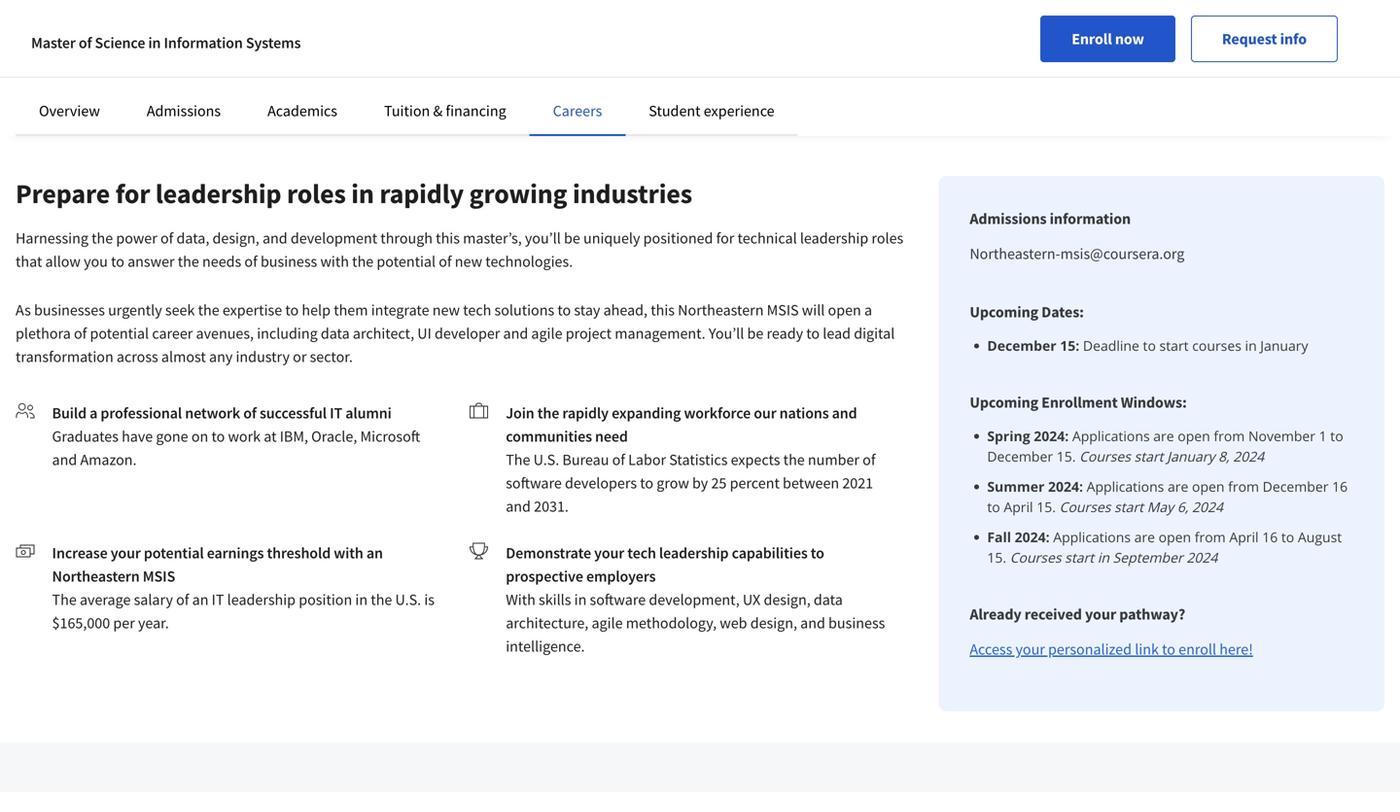 Task type: describe. For each thing, give the bounding box(es) containing it.
student experience
[[649, 101, 775, 121]]

the up communities
[[538, 404, 560, 423]]

2024 for courses start january 8, 2024
[[1234, 447, 1265, 466]]

in up 'development'
[[351, 177, 374, 211]]

the down data,
[[178, 252, 199, 271]]

the up you
[[92, 229, 113, 248]]

to down will
[[807, 324, 820, 343]]

labor
[[629, 450, 666, 470]]

2024: for spring 2024:
[[1034, 427, 1069, 446]]

to right deadline
[[1144, 337, 1157, 355]]

academics link
[[268, 101, 338, 121]]

potential inside as businesses urgently seek the expertise to help them integrate new tech solutions to stay ahead, this northeastern msis will open a plethora of potential career avenues, including data architect, ui developer and agile project management. you'll be ready to lead digital transformation across almost any industry or sector.
[[90, 324, 149, 343]]

or
[[293, 347, 307, 367]]

design, inside the harnessing the power of data, design, and development through this master's, you'll be uniquely positioned for technical leadership roles that allow you to answer the needs of business with the potential of new technologies.
[[213, 229, 260, 248]]

as businesses urgently seek the expertise to help them integrate new tech solutions to stay ahead, this northeastern msis will open a plethora of potential career avenues, including data architect, ui developer and agile project management. you'll be ready to lead digital transformation across almost any industry or sector.
[[16, 301, 895, 367]]

25
[[712, 474, 727, 493]]

software inside join the rapidly expanding workforce our nations and communities need the u.s. bureau of labor statistics expects the number of software developers to grow by 25 percent between 2021 and 2031.
[[506, 474, 562, 493]]

master of science in information systems
[[31, 33, 301, 53]]

the inside 'increase your potential earnings threshold with an northeastern msis the average salary of an it leadership position in the u.s. is $165,000 per year.'
[[52, 590, 77, 610]]

1
[[1320, 427, 1328, 446]]

of right master
[[79, 33, 92, 53]]

of down need
[[612, 450, 625, 470]]

15:
[[1061, 337, 1080, 355]]

msis@coursera.org
[[1061, 244, 1185, 264]]

ux
[[743, 590, 761, 610]]

a inside build a professional network of successful it alumni graduates have gone on to work at ibm, oracle, microsoft and amazon.
[[90, 404, 98, 423]]

northeastern inside 'increase your potential earnings threshold with an northeastern msis the average salary of an it leadership position in the u.s. is $165,000 per year.'
[[52, 567, 140, 587]]

them
[[334, 301, 368, 320]]

0 vertical spatial december
[[988, 337, 1057, 355]]

data inside 'demonstrate your tech leadership capabilities to prospective employers with skills in software development, ux design, data architecture, agile methodology, web design, and business intelligence.'
[[814, 590, 843, 610]]

windows:
[[1121, 393, 1187, 412]]

including
[[257, 324, 318, 343]]

ui
[[418, 324, 432, 343]]

power
[[116, 229, 157, 248]]

tech inside as businesses urgently seek the expertise to help them integrate new tech solutions to stay ahead, this northeastern msis will open a plethora of potential career avenues, including data architect, ui developer and agile project management. you'll be ready to lead digital transformation across almost any industry or sector.
[[463, 301, 492, 320]]

management.
[[615, 324, 706, 343]]

now
[[1116, 29, 1145, 49]]

spring 2024:
[[988, 427, 1069, 446]]

0 vertical spatial january
[[1261, 337, 1309, 355]]

2024 for courses start in september 2024
[[1187, 549, 1218, 567]]

december inside applications are open from december 16 to april 15.
[[1263, 478, 1329, 496]]

2021
[[843, 474, 874, 493]]

increase your potential earnings threshold with an northeastern msis the average salary of an it leadership position in the u.s. is $165,000 per year.
[[52, 544, 435, 633]]

the up between
[[784, 450, 805, 470]]

overview
[[39, 101, 100, 121]]

of right needs
[[245, 252, 258, 271]]

percent
[[730, 474, 780, 493]]

0 vertical spatial roles
[[287, 177, 346, 211]]

list containing spring 2024:
[[978, 426, 1354, 568]]

architecture,
[[506, 614, 589, 633]]

a inside as businesses urgently seek the expertise to help them integrate new tech solutions to stay ahead, this northeastern msis will open a plethora of potential career avenues, including data architect, ui developer and agile project management. you'll be ready to lead digital transformation across almost any industry or sector.
[[865, 301, 873, 320]]

access your personalized link to enroll here! link
[[970, 640, 1254, 660]]

2024 for courses start may 6, 2024
[[1193, 498, 1224, 517]]

2024: for summer 2024:
[[1049, 478, 1084, 496]]

with inside 'increase your potential earnings threshold with an northeastern msis the average salary of an it leadership position in the u.s. is $165,000 per year.'
[[334, 544, 364, 563]]

2024: for fall 2024:
[[1015, 528, 1050, 547]]

expertise
[[223, 301, 282, 320]]

that
[[16, 252, 42, 271]]

enrollment
[[1042, 393, 1118, 412]]

to up including
[[285, 301, 299, 320]]

join the rapidly expanding workforce our nations and communities need the u.s. bureau of labor statistics expects the number of software developers to grow by 25 percent between 2021 and 2031.
[[506, 404, 876, 517]]

0 horizontal spatial an
[[192, 590, 209, 610]]

of inside 'increase your potential earnings threshold with an northeastern msis the average salary of an it leadership position in the u.s. is $165,000 per year.'
[[176, 590, 189, 610]]

digital
[[854, 324, 895, 343]]

of left data,
[[160, 229, 173, 248]]

it inside build a professional network of successful it alumni graduates have gone on to work at ibm, oracle, microsoft and amazon.
[[330, 404, 343, 423]]

and right "nations" on the bottom
[[832, 404, 858, 423]]

0 vertical spatial rapidly
[[380, 177, 464, 211]]

0 horizontal spatial for
[[115, 177, 150, 211]]

of up as businesses urgently seek the expertise to help them integrate new tech solutions to stay ahead, this northeastern msis will open a plethora of potential career avenues, including data architect, ui developer and agile project management. you'll be ready to lead digital transformation across almost any industry or sector.
[[439, 252, 452, 271]]

start for may
[[1115, 498, 1144, 517]]

have
[[122, 427, 153, 447]]

financing
[[446, 101, 506, 121]]

admissions information
[[970, 209, 1131, 229]]

career
[[152, 324, 193, 343]]

master
[[31, 33, 76, 53]]

need
[[595, 427, 628, 447]]

and left 2031.
[[506, 497, 531, 517]]

alumni
[[346, 404, 392, 423]]

u.s. inside join the rapidly expanding workforce our nations and communities need the u.s. bureau of labor statistics expects the number of software developers to grow by 25 percent between 2021 and 2031.
[[534, 450, 560, 470]]

your for personalized
[[1016, 640, 1046, 660]]

information
[[164, 33, 243, 53]]

$165,000
[[52, 614, 110, 633]]

start left the courses
[[1160, 337, 1189, 355]]

access
[[970, 640, 1013, 660]]

start for january
[[1135, 447, 1164, 466]]

enroll now
[[1072, 29, 1145, 49]]

northeastern inside as businesses urgently seek the expertise to help them integrate new tech solutions to stay ahead, this northeastern msis will open a plethora of potential career avenues, including data architect, ui developer and agile project management. you'll be ready to lead digital transformation across almost any industry or sector.
[[678, 301, 764, 320]]

amazon.
[[80, 450, 137, 470]]

fall
[[988, 528, 1012, 547]]

prepare
[[16, 177, 110, 211]]

methodology,
[[626, 614, 717, 633]]

lead
[[823, 324, 851, 343]]

solutions
[[495, 301, 555, 320]]

may
[[1148, 498, 1174, 517]]

upcoming for upcoming dates:
[[970, 303, 1039, 322]]

pathway?
[[1120, 605, 1186, 625]]

number
[[808, 450, 860, 470]]

2 vertical spatial design,
[[751, 614, 798, 633]]

be inside as businesses urgently seek the expertise to help them integrate new tech solutions to stay ahead, this northeastern msis will open a plethora of potential career avenues, including data architect, ui developer and agile project management. you'll be ready to lead digital transformation across almost any industry or sector.
[[748, 324, 764, 343]]

employers
[[587, 567, 656, 587]]

september
[[1113, 549, 1184, 567]]

are for january
[[1154, 427, 1175, 446]]

businesses
[[34, 301, 105, 320]]

sector.
[[310, 347, 353, 367]]

you'll
[[525, 229, 561, 248]]

request
[[1223, 29, 1278, 49]]

15. for courses start january 8, 2024
[[1057, 447, 1076, 466]]

join
[[506, 404, 535, 423]]

allow
[[45, 252, 81, 271]]

growing
[[470, 177, 568, 211]]

potential inside 'increase your potential earnings threshold with an northeastern msis the average salary of an it leadership position in the u.s. is $165,000 per year.'
[[144, 544, 204, 563]]

project
[[566, 324, 612, 343]]

courses for spring 2024:
[[1080, 447, 1131, 466]]

science
[[95, 33, 145, 53]]

architect,
[[353, 324, 414, 343]]

at
[[264, 427, 277, 447]]

the inside 'increase your potential earnings threshold with an northeastern msis the average salary of an it leadership position in the u.s. is $165,000 per year.'
[[371, 590, 392, 610]]

you
[[84, 252, 108, 271]]

graduates
[[52, 427, 119, 447]]

are for may
[[1168, 478, 1189, 496]]

admissions for admissions
[[147, 101, 221, 121]]

&
[[433, 101, 443, 121]]

leadership inside the harnessing the power of data, design, and development through this master's, you'll be uniquely positioned for technical leadership roles that allow you to answer the needs of business with the potential of new technologies.
[[800, 229, 869, 248]]

between
[[783, 474, 840, 493]]

nations
[[780, 404, 829, 423]]

of up 2021
[[863, 450, 876, 470]]

rapidly inside join the rapidly expanding workforce our nations and communities need the u.s. bureau of labor statistics expects the number of software developers to grow by 25 percent between 2021 and 2031.
[[563, 404, 609, 423]]

network
[[185, 404, 240, 423]]

the inside join the rapidly expanding workforce our nations and communities need the u.s. bureau of labor statistics expects the number of software developers to grow by 25 percent between 2021 and 2031.
[[506, 450, 531, 470]]

to inside the harnessing the power of data, design, and development through this master's, you'll be uniquely positioned for technical leadership roles that allow you to answer the needs of business with the potential of new technologies.
[[111, 252, 124, 271]]

and inside as businesses urgently seek the expertise to help them integrate new tech solutions to stay ahead, this northeastern msis will open a plethora of potential career avenues, including data architect, ui developer and agile project management. you'll be ready to lead digital transformation across almost any industry or sector.
[[503, 324, 528, 343]]

master's,
[[463, 229, 522, 248]]

courses start may 6, 2024
[[1060, 498, 1224, 517]]

business inside 'demonstrate your tech leadership capabilities to prospective employers with skills in software development, ux design, data architecture, agile methodology, web design, and business intelligence.'
[[829, 614, 886, 633]]

potential inside the harnessing the power of data, design, and development through this master's, you'll be uniquely positioned for technical leadership roles that allow you to answer the needs of business with the potential of new technologies.
[[377, 252, 436, 271]]

statistics
[[670, 450, 728, 470]]



Task type: locate. For each thing, give the bounding box(es) containing it.
this inside as businesses urgently seek the expertise to help them integrate new tech solutions to stay ahead, this northeastern msis will open a plethora of potential career avenues, including data architect, ui developer and agile project management. you'll be ready to lead digital transformation across almost any industry or sector.
[[651, 301, 675, 320]]

request info
[[1223, 29, 1307, 49]]

earnings
[[207, 544, 264, 563]]

1 horizontal spatial roles
[[872, 229, 904, 248]]

rapidly up through
[[380, 177, 464, 211]]

to right 1
[[1331, 427, 1344, 446]]

for up power
[[115, 177, 150, 211]]

0 vertical spatial msis
[[767, 301, 799, 320]]

in left september
[[1098, 549, 1110, 567]]

of
[[79, 33, 92, 53], [160, 229, 173, 248], [245, 252, 258, 271], [439, 252, 452, 271], [74, 324, 87, 343], [243, 404, 257, 423], [612, 450, 625, 470], [863, 450, 876, 470], [176, 590, 189, 610]]

0 horizontal spatial rapidly
[[380, 177, 464, 211]]

and inside the harnessing the power of data, design, and development through this master's, you'll be uniquely positioned for technical leadership roles that allow you to answer the needs of business with the potential of new technologies.
[[263, 229, 288, 248]]

capabilities
[[732, 544, 808, 563]]

1 vertical spatial 2024
[[1193, 498, 1224, 517]]

15. inside applications are open from december 16 to april 15.
[[1037, 498, 1056, 517]]

applications up 'courses start may 6, 2024'
[[1087, 478, 1165, 496]]

northeastern up you'll
[[678, 301, 764, 320]]

list item
[[988, 336, 1354, 356], [988, 426, 1354, 467], [988, 477, 1354, 518], [988, 527, 1354, 568]]

u.s. left is
[[395, 590, 421, 610]]

rapidly
[[380, 177, 464, 211], [563, 404, 609, 423]]

open inside as businesses urgently seek the expertise to help them integrate new tech solutions to stay ahead, this northeastern msis will open a plethora of potential career avenues, including data architect, ui developer and agile project management. you'll be ready to lead digital transformation across almost any industry or sector.
[[828, 301, 862, 320]]

april inside applications are open from april 16 to august 15.
[[1230, 528, 1259, 547]]

applications up courses start in september 2024
[[1054, 528, 1131, 547]]

0 horizontal spatial roles
[[287, 177, 346, 211]]

applications for may
[[1087, 478, 1165, 496]]

2 list item from the top
[[988, 426, 1354, 467]]

list item containing december 15:
[[988, 336, 1354, 356]]

upcoming
[[970, 303, 1039, 322], [970, 393, 1039, 412]]

1 vertical spatial new
[[433, 301, 460, 320]]

business inside the harnessing the power of data, design, and development through this master's, you'll be uniquely positioned for technical leadership roles that allow you to answer the needs of business with the potential of new technologies.
[[261, 252, 317, 271]]

courses start in september 2024
[[1010, 549, 1218, 567]]

to inside 'demonstrate your tech leadership capabilities to prospective employers with skills in software development, ux design, data architecture, agile methodology, web design, and business intelligence.'
[[811, 544, 825, 563]]

the
[[506, 450, 531, 470], [52, 590, 77, 610]]

0 horizontal spatial 15.
[[988, 549, 1007, 567]]

tech inside 'demonstrate your tech leadership capabilities to prospective employers with skills in software development, ux design, data architecture, agile methodology, web design, and business intelligence.'
[[628, 544, 656, 563]]

personalized
[[1049, 640, 1132, 660]]

design, up needs
[[213, 229, 260, 248]]

0 vertical spatial for
[[115, 177, 150, 211]]

2 vertical spatial december
[[1263, 478, 1329, 496]]

information
[[1050, 209, 1131, 229]]

to inside join the rapidly expanding workforce our nations and communities need the u.s. bureau of labor statistics expects the number of software developers to grow by 25 percent between 2021 and 2031.
[[640, 474, 654, 493]]

software down 'employers'
[[590, 590, 646, 610]]

december inside applications are open from november 1 to december 15.
[[988, 447, 1054, 466]]

from
[[1214, 427, 1245, 446], [1229, 478, 1260, 496], [1195, 528, 1226, 547]]

start up already received your pathway?
[[1065, 549, 1095, 567]]

list
[[978, 426, 1354, 568]]

applications inside applications are open from december 16 to april 15.
[[1087, 478, 1165, 496]]

tech
[[463, 301, 492, 320], [628, 544, 656, 563]]

0 horizontal spatial software
[[506, 474, 562, 493]]

software inside 'demonstrate your tech leadership capabilities to prospective employers with skills in software development, ux design, data architecture, agile methodology, web design, and business intelligence.'
[[590, 590, 646, 610]]

agile down 'employers'
[[592, 614, 623, 633]]

new inside as businesses urgently seek the expertise to help them integrate new tech solutions to stay ahead, this northeastern msis will open a plethora of potential career avenues, including data architect, ui developer and agile project management. you'll be ready to lead digital transformation across almost any industry or sector.
[[433, 301, 460, 320]]

and down solutions
[[503, 324, 528, 343]]

roles up 'development'
[[287, 177, 346, 211]]

0 horizontal spatial admissions
[[147, 101, 221, 121]]

enroll
[[1179, 640, 1217, 660]]

upcoming dates:
[[970, 303, 1085, 322]]

data,
[[177, 229, 209, 248]]

1 horizontal spatial april
[[1230, 528, 1259, 547]]

in right the courses
[[1246, 337, 1257, 355]]

the inside as businesses urgently seek the expertise to help them integrate new tech solutions to stay ahead, this northeastern msis will open a plethora of potential career avenues, including data architect, ui developer and agile project management. you'll be ready to lead digital transformation across almost any industry or sector.
[[198, 301, 219, 320]]

1 vertical spatial potential
[[90, 324, 149, 343]]

open down "6,"
[[1159, 528, 1192, 547]]

1 list item from the top
[[988, 336, 1354, 356]]

leadership up data,
[[156, 177, 282, 211]]

microsoft
[[360, 427, 421, 447]]

1 horizontal spatial business
[[829, 614, 886, 633]]

1 vertical spatial data
[[814, 590, 843, 610]]

1 horizontal spatial data
[[814, 590, 843, 610]]

january inside list
[[1168, 447, 1215, 466]]

enroll
[[1072, 29, 1113, 49]]

an right threshold
[[367, 544, 383, 563]]

student
[[649, 101, 701, 121]]

will
[[802, 301, 825, 320]]

potential up salary
[[144, 544, 204, 563]]

for inside the harnessing the power of data, design, and development through this master's, you'll be uniquely positioned for technical leadership roles that allow you to answer the needs of business with the potential of new technologies.
[[717, 229, 735, 248]]

summer
[[988, 478, 1045, 496]]

0 horizontal spatial january
[[1168, 447, 1215, 466]]

1 vertical spatial 15.
[[1037, 498, 1056, 517]]

0 vertical spatial are
[[1154, 427, 1175, 446]]

0 vertical spatial northeastern
[[678, 301, 764, 320]]

intelligence.
[[506, 637, 585, 657]]

in right skills
[[575, 590, 587, 610]]

expanding
[[612, 404, 681, 423]]

january right the courses
[[1261, 337, 1309, 355]]

positioned
[[644, 229, 713, 248]]

of inside build a professional network of successful it alumni graduates have gone on to work at ibm, oracle, microsoft and amazon.
[[243, 404, 257, 423]]

as
[[16, 301, 31, 320]]

web
[[720, 614, 748, 633]]

to right you
[[111, 252, 124, 271]]

0 vertical spatial it
[[330, 404, 343, 423]]

build
[[52, 404, 87, 423]]

through
[[381, 229, 433, 248]]

1 vertical spatial roles
[[872, 229, 904, 248]]

your up 'personalized'
[[1086, 605, 1117, 625]]

are up "6,"
[[1168, 478, 1189, 496]]

1 vertical spatial design,
[[764, 590, 811, 610]]

work
[[228, 427, 261, 447]]

1 horizontal spatial 15.
[[1037, 498, 1056, 517]]

business
[[261, 252, 317, 271], [829, 614, 886, 633]]

0 horizontal spatial 16
[[1263, 528, 1278, 547]]

from up 8,
[[1214, 427, 1245, 446]]

to inside build a professional network of successful it alumni graduates have gone on to work at ibm, oracle, microsoft and amazon.
[[212, 427, 225, 447]]

0 vertical spatial this
[[436, 229, 460, 248]]

and inside 'demonstrate your tech leadership capabilities to prospective employers with skills in software development, ux design, data architecture, agile methodology, web design, and business intelligence.'
[[801, 614, 826, 633]]

0 vertical spatial u.s.
[[534, 450, 560, 470]]

any
[[209, 347, 233, 367]]

the left is
[[371, 590, 392, 610]]

ibm,
[[280, 427, 308, 447]]

this right through
[[436, 229, 460, 248]]

from inside applications are open from december 16 to april 15.
[[1229, 478, 1260, 496]]

leadership inside 'increase your potential earnings threshold with an northeastern msis the average salary of an it leadership position in the u.s. is $165,000 per year.'
[[227, 590, 296, 610]]

start for in
[[1065, 549, 1095, 567]]

courses for summer 2024:
[[1060, 498, 1111, 517]]

applications for january
[[1073, 427, 1150, 446]]

to inside applications are open from november 1 to december 15.
[[1331, 427, 1344, 446]]

for left technical
[[717, 229, 735, 248]]

upcoming for upcoming enrollment windows:
[[970, 393, 1039, 412]]

2024
[[1234, 447, 1265, 466], [1193, 498, 1224, 517], [1187, 549, 1218, 567]]

open inside applications are open from december 16 to april 15.
[[1193, 478, 1225, 496]]

your right access
[[1016, 640, 1046, 660]]

demonstrate your tech leadership capabilities to prospective employers with skills in software development, ux design, data architecture, agile methodology, web design, and business intelligence.
[[506, 544, 886, 657]]

0 horizontal spatial this
[[436, 229, 460, 248]]

open down 8,
[[1193, 478, 1225, 496]]

1 horizontal spatial tech
[[628, 544, 656, 563]]

1 upcoming from the top
[[970, 303, 1039, 322]]

15. up summer 2024:
[[1057, 447, 1076, 466]]

to inside applications are open from december 16 to april 15.
[[988, 498, 1001, 517]]

15. down summer 2024:
[[1037, 498, 1056, 517]]

help
[[302, 301, 331, 320]]

dates:
[[1042, 303, 1085, 322]]

1 vertical spatial northeastern
[[52, 567, 140, 587]]

new down master's,
[[455, 252, 483, 271]]

the up avenues,
[[198, 301, 219, 320]]

in right position
[[355, 590, 368, 610]]

0 vertical spatial tech
[[463, 301, 492, 320]]

upcoming up spring at bottom right
[[970, 393, 1039, 412]]

open for spring 2024:
[[1178, 427, 1211, 446]]

bureau
[[563, 450, 609, 470]]

from down applications are open from december 16 to april 15.
[[1195, 528, 1226, 547]]

0 vertical spatial from
[[1214, 427, 1245, 446]]

technical
[[738, 229, 797, 248]]

applications are open from december 16 to april 15.
[[988, 478, 1348, 517]]

be inside the harnessing the power of data, design, and development through this master's, you'll be uniquely positioned for technical leadership roles that allow you to answer the needs of business with the potential of new technologies.
[[564, 229, 581, 248]]

3 list item from the top
[[988, 477, 1354, 518]]

roles inside the harnessing the power of data, design, and development through this master's, you'll be uniquely positioned for technical leadership roles that allow you to answer the needs of business with the potential of new technologies.
[[872, 229, 904, 248]]

0 vertical spatial new
[[455, 252, 483, 271]]

1 horizontal spatial northeastern
[[678, 301, 764, 320]]

1 vertical spatial software
[[590, 590, 646, 610]]

0 vertical spatial april
[[1004, 498, 1034, 517]]

list item containing fall 2024:
[[988, 527, 1354, 568]]

0 vertical spatial agile
[[532, 324, 563, 343]]

your for tech
[[594, 544, 625, 563]]

list item containing summer 2024:
[[988, 477, 1354, 518]]

summer 2024:
[[988, 478, 1084, 496]]

1 horizontal spatial the
[[506, 450, 531, 470]]

threshold
[[267, 544, 331, 563]]

data inside as businesses urgently seek the expertise to help them integrate new tech solutions to stay ahead, this northeastern msis will open a plethora of potential career avenues, including data architect, ui developer and agile project management. you'll be ready to lead digital transformation across almost any industry or sector.
[[321, 324, 350, 343]]

agile inside 'demonstrate your tech leadership capabilities to prospective employers with skills in software development, ux design, data architecture, agile methodology, web design, and business intelligence.'
[[592, 614, 623, 633]]

are up courses start january 8, 2024 in the right of the page
[[1154, 427, 1175, 446]]

open inside applications are open from november 1 to december 15.
[[1178, 427, 1211, 446]]

experience
[[704, 101, 775, 121]]

student experience link
[[649, 101, 775, 121]]

stay
[[574, 301, 601, 320]]

courses down fall 2024:
[[1010, 549, 1062, 567]]

2 vertical spatial 2024:
[[1015, 528, 1050, 547]]

your for potential
[[111, 544, 141, 563]]

january
[[1261, 337, 1309, 355], [1168, 447, 1215, 466]]

fall 2024:
[[988, 528, 1050, 547]]

2 vertical spatial applications
[[1054, 528, 1131, 547]]

leadership down earnings
[[227, 590, 296, 610]]

msis inside 'increase your potential earnings threshold with an northeastern msis the average salary of an it leadership position in the u.s. is $165,000 per year.'
[[143, 567, 175, 587]]

open for fall 2024:
[[1159, 528, 1192, 547]]

0 vertical spatial be
[[564, 229, 581, 248]]

applications down 'enrollment'
[[1073, 427, 1150, 446]]

urgently
[[108, 301, 162, 320]]

leadership inside 'demonstrate your tech leadership capabilities to prospective employers with skills in software development, ux design, data architecture, agile methodology, web design, and business intelligence.'
[[659, 544, 729, 563]]

1 horizontal spatial this
[[651, 301, 675, 320]]

16 left august
[[1263, 528, 1278, 547]]

workforce
[[684, 404, 751, 423]]

roles up digital at top
[[872, 229, 904, 248]]

tech up developer
[[463, 301, 492, 320]]

1 vertical spatial admissions
[[970, 209, 1047, 229]]

december
[[988, 337, 1057, 355], [988, 447, 1054, 466], [1263, 478, 1329, 496]]

with right threshold
[[334, 544, 364, 563]]

1 horizontal spatial rapidly
[[563, 404, 609, 423]]

0 horizontal spatial a
[[90, 404, 98, 423]]

start
[[1160, 337, 1189, 355], [1135, 447, 1164, 466], [1115, 498, 1144, 517], [1065, 549, 1095, 567]]

0 horizontal spatial u.s.
[[395, 590, 421, 610]]

u.s. down communities
[[534, 450, 560, 470]]

2 upcoming from the top
[[970, 393, 1039, 412]]

15. for courses start in september 2024
[[988, 549, 1007, 567]]

from for november
[[1214, 427, 1245, 446]]

salary
[[134, 590, 173, 610]]

and left 'development'
[[263, 229, 288, 248]]

msis up ready on the right top of the page
[[767, 301, 799, 320]]

0 vertical spatial data
[[321, 324, 350, 343]]

applications for in
[[1054, 528, 1131, 547]]

your inside 'demonstrate your tech leadership capabilities to prospective employers with skills in software development, ux design, data architecture, agile methodology, web design, and business intelligence.'
[[594, 544, 625, 563]]

request info button
[[1192, 16, 1339, 62]]

0 vertical spatial 16
[[1333, 478, 1348, 496]]

2 vertical spatial 2024
[[1187, 549, 1218, 567]]

1 horizontal spatial it
[[330, 404, 343, 423]]

to right link
[[1163, 640, 1176, 660]]

are inside applications are open from december 16 to april 15.
[[1168, 478, 1189, 496]]

0 vertical spatial courses
[[1080, 447, 1131, 466]]

1 horizontal spatial admissions
[[970, 209, 1047, 229]]

1 vertical spatial from
[[1229, 478, 1260, 496]]

this
[[436, 229, 460, 248], [651, 301, 675, 320]]

from inside applications are open from november 1 to december 15.
[[1214, 427, 1245, 446]]

uniquely
[[584, 229, 641, 248]]

in inside 'increase your potential earnings threshold with an northeastern msis the average salary of an it leadership position in the u.s. is $165,000 per year.'
[[355, 590, 368, 610]]

1 vertical spatial with
[[334, 544, 364, 563]]

on
[[191, 427, 208, 447]]

0 vertical spatial 2024:
[[1034, 427, 1069, 446]]

leadership
[[156, 177, 282, 211], [800, 229, 869, 248], [659, 544, 729, 563], [227, 590, 296, 610]]

and right web at the right bottom
[[801, 614, 826, 633]]

potential down through
[[377, 252, 436, 271]]

your inside 'increase your potential earnings threshold with an northeastern msis the average salary of an it leadership position in the u.s. is $165,000 per year.'
[[111, 544, 141, 563]]

by
[[693, 474, 708, 493]]

already
[[970, 605, 1022, 625]]

design, down ux
[[751, 614, 798, 633]]

of inside as businesses urgently seek the expertise to help them integrate new tech solutions to stay ahead, this northeastern msis will open a plethora of potential career avenues, including data architect, ui developer and agile project management. you'll be ready to lead digital transformation across almost any industry or sector.
[[74, 324, 87, 343]]

this inside the harnessing the power of data, design, and development through this master's, you'll be uniquely positioned for technical leadership roles that allow you to answer the needs of business with the potential of new technologies.
[[436, 229, 460, 248]]

potential down urgently
[[90, 324, 149, 343]]

1 vertical spatial are
[[1168, 478, 1189, 496]]

16 for april
[[1263, 528, 1278, 547]]

tuition & financing link
[[384, 101, 506, 121]]

applications inside applications are open from november 1 to december 15.
[[1073, 427, 1150, 446]]

academics
[[268, 101, 338, 121]]

april down summer
[[1004, 498, 1034, 517]]

1 vertical spatial 2024:
[[1049, 478, 1084, 496]]

1 vertical spatial courses
[[1060, 498, 1111, 517]]

1 vertical spatial an
[[192, 590, 209, 610]]

courses
[[1193, 337, 1242, 355]]

1 vertical spatial april
[[1230, 528, 1259, 547]]

0 horizontal spatial data
[[321, 324, 350, 343]]

4 list item from the top
[[988, 527, 1354, 568]]

1 vertical spatial it
[[212, 590, 224, 610]]

new up developer
[[433, 301, 460, 320]]

admissions down the master of science in information systems
[[147, 101, 221, 121]]

16 inside applications are open from december 16 to april 15.
[[1333, 478, 1348, 496]]

1 vertical spatial applications
[[1087, 478, 1165, 496]]

agile
[[532, 324, 563, 343], [592, 614, 623, 633]]

2024 right "6,"
[[1193, 498, 1224, 517]]

0 vertical spatial design,
[[213, 229, 260, 248]]

0 vertical spatial 2024
[[1234, 447, 1265, 466]]

are inside applications are open from april 16 to august 15.
[[1135, 528, 1156, 547]]

courses for fall 2024:
[[1010, 549, 1062, 567]]

to right capabilities
[[811, 544, 825, 563]]

courses down summer 2024:
[[1060, 498, 1111, 517]]

upcoming left dates:
[[970, 303, 1039, 322]]

in right science
[[148, 33, 161, 53]]

the down 'development'
[[352, 252, 374, 271]]

average
[[80, 590, 131, 610]]

a up digital at top
[[865, 301, 873, 320]]

are for in
[[1135, 528, 1156, 547]]

2024: right summer
[[1049, 478, 1084, 496]]

0 horizontal spatial msis
[[143, 567, 175, 587]]

leadership right technical
[[800, 229, 869, 248]]

with inside the harnessing the power of data, design, and development through this master's, you'll be uniquely positioned for technical leadership roles that allow you to answer the needs of business with the potential of new technologies.
[[320, 252, 349, 271]]

and inside build a professional network of successful it alumni graduates have gone on to work at ibm, oracle, microsoft and amazon.
[[52, 450, 77, 470]]

data right ux
[[814, 590, 843, 610]]

received
[[1025, 605, 1083, 625]]

applications inside applications are open from april 16 to august 15.
[[1054, 528, 1131, 547]]

16 up august
[[1333, 478, 1348, 496]]

industries
[[573, 177, 693, 211]]

from inside applications are open from april 16 to august 15.
[[1195, 528, 1226, 547]]

from for december
[[1229, 478, 1260, 496]]

the up $165,000
[[52, 590, 77, 610]]

15. inside applications are open from november 1 to december 15.
[[1057, 447, 1076, 466]]

list item down courses start january 8, 2024 in the right of the page
[[988, 477, 1354, 518]]

open for summer 2024:
[[1193, 478, 1225, 496]]

in
[[148, 33, 161, 53], [351, 177, 374, 211], [1246, 337, 1257, 355], [1098, 549, 1110, 567], [355, 590, 368, 610], [575, 590, 587, 610]]

admissions up northeastern-
[[970, 209, 1047, 229]]

1 horizontal spatial u.s.
[[534, 450, 560, 470]]

tuition & financing
[[384, 101, 506, 121]]

are up september
[[1135, 528, 1156, 547]]

2024 down "6,"
[[1187, 549, 1218, 567]]

1 horizontal spatial a
[[865, 301, 873, 320]]

15. for courses start may 6, 2024
[[1037, 498, 1056, 517]]

to left stay
[[558, 301, 571, 320]]

1 horizontal spatial january
[[1261, 337, 1309, 355]]

1 vertical spatial the
[[52, 590, 77, 610]]

are inside applications are open from november 1 to december 15.
[[1154, 427, 1175, 446]]

0 horizontal spatial be
[[564, 229, 581, 248]]

16 inside applications are open from april 16 to august 15.
[[1263, 528, 1278, 547]]

applications
[[1073, 427, 1150, 446], [1087, 478, 1165, 496], [1054, 528, 1131, 547]]

your up 'employers'
[[594, 544, 625, 563]]

1 horizontal spatial software
[[590, 590, 646, 610]]

1 vertical spatial this
[[651, 301, 675, 320]]

november
[[1249, 427, 1316, 446]]

careers link
[[553, 101, 602, 121]]

1 horizontal spatial be
[[748, 324, 764, 343]]

1 vertical spatial u.s.
[[395, 590, 421, 610]]

prospective
[[506, 567, 584, 587]]

2024 right 8,
[[1234, 447, 1265, 466]]

0 horizontal spatial april
[[1004, 498, 1034, 517]]

admissions link
[[147, 101, 221, 121]]

open up courses start january 8, 2024 in the right of the page
[[1178, 427, 1211, 446]]

15. inside applications are open from april 16 to august 15.
[[988, 549, 1007, 567]]

msis inside as businesses urgently seek the expertise to help them integrate new tech solutions to stay ahead, this northeastern msis will open a plethora of potential career avenues, including data architect, ui developer and agile project management. you'll be ready to lead digital transformation across almost any industry or sector.
[[767, 301, 799, 320]]

per
[[113, 614, 135, 633]]

january left 8,
[[1168, 447, 1215, 466]]

0 vertical spatial the
[[506, 450, 531, 470]]

2024: right spring at bottom right
[[1034, 427, 1069, 446]]

1 vertical spatial tech
[[628, 544, 656, 563]]

development,
[[649, 590, 740, 610]]

1 vertical spatial 16
[[1263, 528, 1278, 547]]

new inside the harnessing the power of data, design, and development through this master's, you'll be uniquely positioned for technical leadership roles that allow you to answer the needs of business with the potential of new technologies.
[[455, 252, 483, 271]]

0 vertical spatial an
[[367, 544, 383, 563]]

1 vertical spatial for
[[717, 229, 735, 248]]

to right on
[[212, 427, 225, 447]]

of up work
[[243, 404, 257, 423]]

to left august
[[1282, 528, 1295, 547]]

1 horizontal spatial msis
[[767, 301, 799, 320]]

1 horizontal spatial an
[[367, 544, 383, 563]]

open inside applications are open from april 16 to august 15.
[[1159, 528, 1192, 547]]

april inside applications are open from december 16 to april 15.
[[1004, 498, 1034, 517]]

overview link
[[39, 101, 100, 121]]

0 horizontal spatial tech
[[463, 301, 492, 320]]

a right build
[[90, 404, 98, 423]]

16 for december
[[1333, 478, 1348, 496]]

tuition
[[384, 101, 430, 121]]

december 15: deadline to start courses in january
[[988, 337, 1309, 355]]

agile inside as businesses urgently seek the expertise to help them integrate new tech solutions to stay ahead, this northeastern msis will open a plethora of potential career avenues, including data architect, ui developer and agile project management. you'll be ready to lead digital transformation across almost any industry or sector.
[[532, 324, 563, 343]]

it
[[330, 404, 343, 423], [212, 590, 224, 610]]

1 vertical spatial january
[[1168, 447, 1215, 466]]

design, right ux
[[764, 590, 811, 610]]

0 vertical spatial upcoming
[[970, 303, 1039, 322]]

roles
[[287, 177, 346, 211], [872, 229, 904, 248]]

list item down "windows:"
[[988, 426, 1354, 467]]

list item containing spring 2024:
[[988, 426, 1354, 467]]

northeastern up average at the bottom left
[[52, 567, 140, 587]]

already received your pathway?
[[970, 605, 1186, 625]]

developer
[[435, 324, 500, 343]]

it inside 'increase your potential earnings threshold with an northeastern msis the average salary of an it leadership position in the u.s. is $165,000 per year.'
[[212, 590, 224, 610]]

15.
[[1057, 447, 1076, 466], [1037, 498, 1056, 517], [988, 549, 1007, 567]]

build a professional network of successful it alumni graduates have gone on to work at ibm, oracle, microsoft and amazon.
[[52, 404, 421, 470]]

0 horizontal spatial business
[[261, 252, 317, 271]]

0 vertical spatial with
[[320, 252, 349, 271]]

msis up salary
[[143, 567, 175, 587]]

developers
[[565, 474, 637, 493]]

admissions
[[147, 101, 221, 121], [970, 209, 1047, 229]]

15. down fall
[[988, 549, 1007, 567]]

in inside 'demonstrate your tech leadership capabilities to prospective employers with skills in software development, ux design, data architecture, agile methodology, web design, and business intelligence.'
[[575, 590, 587, 610]]

0 horizontal spatial agile
[[532, 324, 563, 343]]

software up 2031.
[[506, 474, 562, 493]]

u.s. inside 'increase your potential earnings threshold with an northeastern msis the average salary of an it leadership position in the u.s. is $165,000 per year.'
[[395, 590, 421, 610]]

1 vertical spatial rapidly
[[563, 404, 609, 423]]

1 horizontal spatial for
[[717, 229, 735, 248]]

2024: right fall
[[1015, 528, 1050, 547]]

admissions for admissions information
[[970, 209, 1047, 229]]

1 vertical spatial msis
[[143, 567, 175, 587]]

0 horizontal spatial northeastern
[[52, 567, 140, 587]]

oracle,
[[311, 427, 357, 447]]

2 vertical spatial 15.
[[988, 549, 1007, 567]]

and down graduates
[[52, 450, 77, 470]]

an
[[367, 544, 383, 563], [192, 590, 209, 610]]

to inside applications are open from april 16 to august 15.
[[1282, 528, 1295, 547]]

1 vertical spatial december
[[988, 447, 1054, 466]]

in inside list
[[1098, 549, 1110, 567]]

from for april
[[1195, 528, 1226, 547]]



Task type: vqa. For each thing, say whether or not it's contained in the screenshot.
Can I get a refund for Coursera for Teams if it is not right for my team?
no



